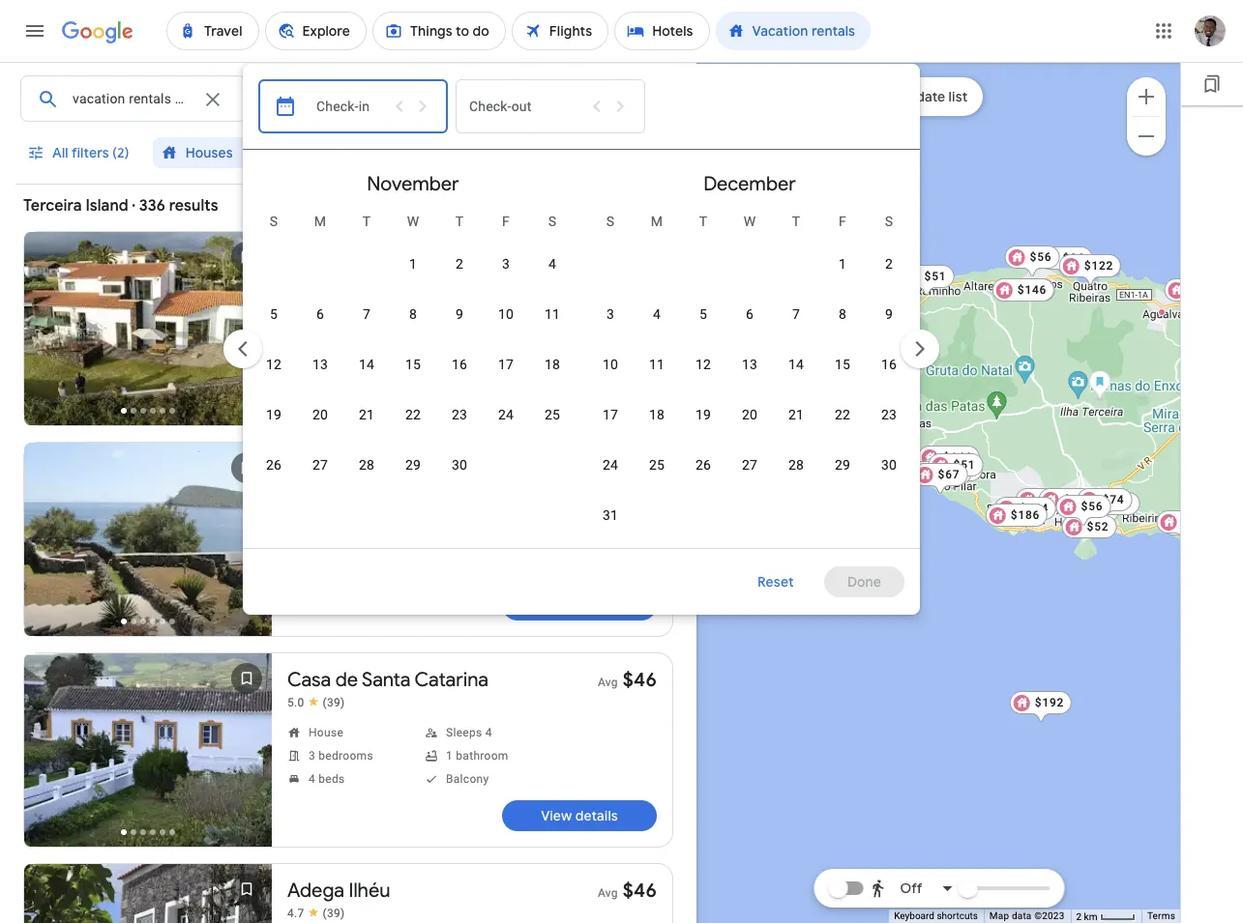Task type: vqa. For each thing, say whether or not it's contained in the screenshot.


Task type: describe. For each thing, give the bounding box(es) containing it.
Check-in text field
[[307, 76, 419, 121]]

view for first the view details link from the bottom of the page
[[541, 808, 572, 825]]

3 s from the left
[[606, 214, 615, 229]]

1 7 button from the left
[[343, 291, 390, 338]]

0 vertical spatial 3 button
[[483, 241, 529, 287]]

1 28 button from the left
[[343, 442, 390, 489]]

2 14 button from the left
[[773, 342, 819, 388]]

0 horizontal spatial $56
[[1029, 250, 1052, 264]]

1 26 button from the left
[[251, 442, 297, 489]]

wed, dec 27 element
[[742, 456, 758, 475]]

fri, dec 15 element
[[835, 355, 850, 374]]

$192 link
[[1009, 691, 1072, 724]]

2 8 button from the left
[[819, 291, 866, 338]]

1 vertical spatial $122 link
[[920, 458, 983, 491]]

tue, dec 5 element
[[699, 305, 707, 324]]

row up fri, nov 10 element
[[390, 231, 576, 289]]

fri, dec 8 element
[[839, 305, 847, 324]]

1 vertical spatial $56 link
[[1056, 495, 1111, 528]]

done
[[848, 574, 881, 591]]

mon, nov 13 element
[[312, 355, 328, 374]]

dialog inside filters form
[[220, 64, 943, 615]]

row containing 19
[[251, 390, 576, 440]]

25 for sat, nov 25 element
[[545, 407, 560, 423]]

$117
[[1084, 259, 1113, 272]]

0 vertical spatial 10 button
[[483, 291, 529, 338]]

december
[[704, 172, 796, 196]]

2 13 button from the left
[[727, 342, 773, 388]]

19 for the tue, dec 19 element
[[696, 407, 711, 423]]

$70 link
[[912, 463, 967, 496]]

31
[[603, 508, 618, 523]]

1 horizontal spatial 4 button
[[634, 291, 680, 338]]

guest rating
[[413, 144, 494, 162]]

tue, dec 26 element
[[696, 456, 711, 475]]

21 for thu, dec 21 element
[[788, 407, 804, 423]]

1 horizontal spatial $63
[[1110, 497, 1132, 510]]

$212 link
[[887, 461, 950, 484]]

row inside december row group
[[819, 231, 912, 289]]

reset
[[757, 574, 793, 591]]

island · 336
[[86, 196, 165, 216]]

sat, nov 11 element
[[545, 305, 560, 324]]

tue, nov 14 element
[[359, 355, 374, 374]]

done button
[[824, 567, 905, 598]]

update list
[[899, 88, 968, 105]]

sun, nov 5 element
[[270, 305, 278, 324]]

2 19 button from the left
[[680, 392, 727, 438]]

$144
[[1019, 502, 1048, 515]]

check-out
[[469, 99, 532, 114]]

3 for sun, dec 3 element
[[607, 307, 614, 322]]

filters
[[71, 144, 109, 162]]

2 23 button from the left
[[866, 392, 912, 438]]

2 view details from the top
[[541, 808, 618, 825]]

clear image
[[201, 88, 224, 111]]

thu, nov 30 element
[[452, 456, 467, 475]]

$74 link
[[1077, 488, 1132, 521]]

$186 link
[[985, 504, 1048, 527]]

$76
[[625, 458, 657, 482]]

17 for fri, nov 17 element
[[498, 357, 514, 372]]

1 vertical spatial $51 link
[[928, 453, 983, 486]]

tue, nov 7 element
[[363, 305, 371, 324]]

thu, nov 23 element
[[452, 405, 467, 425]]

sun, dec 31 element
[[603, 506, 618, 525]]

1 vertical spatial $56
[[1081, 500, 1103, 513]]

23 for "thu, nov 23" element
[[452, 407, 467, 423]]

2 12 button from the left
[[680, 342, 727, 388]]

4 s from the left
[[885, 214, 893, 229]]

terms link
[[1147, 911, 1175, 922]]

check-in
[[316, 99, 370, 114]]

fri, dec 22 element
[[835, 405, 850, 425]]

0 vertical spatial $56 link
[[1004, 245, 1059, 278]]

2 26 button from the left
[[680, 442, 727, 489]]

1 vertical spatial $146 link
[[917, 446, 980, 478]]

price
[[306, 144, 339, 162]]

1 horizontal spatial $146 link
[[992, 278, 1054, 301]]

0 vertical spatial $146
[[1017, 283, 1047, 297]]

1 view details from the top
[[541, 597, 618, 614]]

row containing 26
[[251, 440, 483, 491]]

2 22 button from the left
[[819, 392, 866, 438]]

1 horizontal spatial $142 link
[[1061, 491, 1123, 524]]

update
[[899, 88, 945, 105]]

$52
[[1087, 520, 1109, 534]]

sat, dec 9 element
[[885, 305, 893, 324]]

21 button inside november row group
[[343, 392, 390, 438]]

mon, dec 25 element
[[649, 456, 665, 475]]

31 button
[[587, 492, 634, 539]]

rooms button
[[534, 137, 644, 168]]

0 horizontal spatial 11 button
[[529, 291, 576, 338]]

20 button inside november row group
[[297, 392, 343, 438]]

24 for fri, nov 24 element
[[498, 407, 514, 423]]

4 photos list from the top
[[24, 865, 272, 924]]

sun, dec 10 element
[[603, 355, 618, 374]]

1 19 button from the left
[[251, 392, 297, 438]]

3 t from the left
[[699, 214, 707, 229]]

all filters (2) button
[[15, 137, 145, 168]]

2 km button
[[1071, 910, 1142, 924]]

sun, dec 17 element
[[603, 405, 618, 425]]

sat, dec 23 element
[[881, 405, 897, 425]]

sat, dec 16 element
[[881, 355, 897, 374]]

27 for mon, nov 27 element at the left of page
[[312, 458, 328, 473]]

6 for mon, nov 6 "element" on the left top of page
[[316, 307, 324, 322]]

keyboard
[[894, 911, 935, 922]]

$46 for 4.7
[[623, 879, 657, 904]]

terceira
[[23, 196, 82, 216]]

0 horizontal spatial $63
[[1063, 493, 1085, 506]]

price button
[[274, 137, 372, 168]]

20 for wed, dec 20 element
[[742, 407, 758, 423]]

rooms
[[567, 144, 611, 162]]

sat, nov 25 element
[[545, 405, 560, 425]]

1 vertical spatial $142
[[1086, 496, 1115, 509]]

zoom in map image
[[1135, 85, 1158, 108]]

wed, nov 15 element
[[405, 355, 421, 374]]

thu, dec 21 element
[[788, 405, 804, 425]]

avg $76
[[600, 458, 657, 482]]

$28 link
[[1063, 500, 1118, 533]]

sat, dec 30 element
[[881, 456, 897, 475]]

2 photos list from the top
[[24, 443, 272, 653]]

4.7
[[287, 907, 304, 921]]

thu, dec 7 element
[[792, 305, 800, 324]]

12 for sun, nov 12 element
[[266, 357, 282, 372]]

10 for sun, dec 10 element at the top of the page
[[603, 357, 618, 372]]

0 vertical spatial 25 button
[[529, 392, 576, 438]]

$67
[[938, 468, 960, 481]]

27 button inside december row group
[[727, 442, 773, 489]]

1 vertical spatial 24 button
[[587, 442, 634, 489]]

20 for mon, nov 20 element
[[312, 407, 328, 423]]

terms
[[1147, 911, 1175, 922]]

1 horizontal spatial 18 button
[[634, 392, 680, 438]]

28 for tue, nov 28 element at the left of page
[[359, 458, 374, 473]]

$86 link
[[1037, 246, 1092, 279]]

10 for fri, nov 10 element
[[498, 307, 514, 322]]

previous image
[[220, 326, 266, 372]]

2 9 button from the left
[[866, 291, 912, 338]]

26 for the tue, dec 26 element
[[696, 458, 711, 473]]

mon, dec 11 element
[[649, 355, 665, 374]]

18 for mon, dec 18 element
[[649, 407, 665, 423]]

23 for sat, dec 23 element
[[881, 407, 897, 423]]

tue, nov 28 element
[[359, 456, 374, 475]]

fri, nov 10 element
[[498, 305, 514, 324]]

check-out button
[[458, 97, 585, 116]]

2 30 button from the left
[[866, 442, 912, 489]]

15 button inside november row group
[[390, 342, 436, 388]]

0 vertical spatial $142
[[935, 466, 964, 479]]

row containing 5
[[251, 289, 576, 340]]

24 for sun, dec 24 element
[[603, 458, 618, 473]]

w for december
[[744, 214, 756, 229]]

$86
[[1062, 251, 1084, 265]]

2 view details link from the top
[[502, 801, 657, 832]]

houses
[[185, 144, 233, 162]]

30 for sat, dec 30 "element"
[[881, 458, 897, 473]]

$52 link
[[1061, 515, 1116, 538]]

next image
[[897, 326, 943, 372]]

$114
[[1040, 493, 1070, 506]]

rating
[[455, 144, 494, 162]]

13 for "wed, dec 13" element
[[742, 357, 758, 372]]

2 km
[[1076, 912, 1100, 923]]

$70
[[938, 468, 960, 481]]

amenities, not selected image
[[659, 144, 677, 162]]

off
[[900, 880, 922, 898]]

fri, nov 3 element
[[502, 254, 510, 274]]

wed, dec 20 element
[[742, 405, 758, 425]]

map data ©2023
[[990, 911, 1065, 922]]

1 22 button from the left
[[390, 392, 436, 438]]

off button
[[865, 866, 960, 912]]

1 8 button from the left
[[390, 291, 436, 338]]

0 horizontal spatial $142 link
[[910, 461, 972, 494]]

15 for the fri, dec 15 element
[[835, 357, 850, 372]]

wed, dec 6 element
[[746, 305, 754, 324]]

december row group
[[587, 158, 912, 541]]

0 vertical spatial 24 button
[[483, 392, 529, 438]]

2 t from the left
[[455, 214, 464, 229]]

14 for thu, dec 14 element
[[788, 357, 804, 372]]

tue, dec 12 element
[[696, 355, 711, 374]]

f for december
[[839, 214, 847, 229]]

sun, nov 26 element
[[266, 456, 282, 475]]

houses button
[[153, 137, 266, 168]]

22 for the fri, dec 22 element
[[835, 407, 850, 423]]

27 for wed, dec 27 element
[[742, 458, 758, 473]]

8 for wed, nov 8 element
[[409, 307, 417, 322]]

$122 for the right $122 link
[[1084, 259, 1113, 272]]

sat, nov 18 element
[[545, 355, 560, 374]]

1 photos list from the top
[[24, 232, 272, 442]]

row containing 10
[[587, 340, 912, 390]]

mon, dec 4 element
[[653, 305, 661, 324]]

november row group
[[251, 158, 576, 541]]

15 for wed, nov 15 element
[[405, 357, 421, 372]]

©2023
[[1034, 911, 1065, 922]]

1 button for december
[[819, 241, 866, 287]]

0 horizontal spatial 17 button
[[483, 342, 529, 388]]

grid inside dialog
[[251, 158, 912, 560]]

$117 link
[[1059, 254, 1121, 287]]

5 button inside december row group
[[680, 291, 727, 338]]

details for first the view details link from the bottom of the page
[[575, 808, 618, 825]]



Task type: locate. For each thing, give the bounding box(es) containing it.
1 horizontal spatial 27
[[742, 458, 758, 473]]

1 6 from the left
[[316, 307, 324, 322]]

1 horizontal spatial 17 button
[[587, 392, 634, 438]]

all
[[52, 144, 68, 162]]

1 12 button from the left
[[251, 342, 297, 388]]

f inside november row group
[[502, 214, 510, 229]]

13 right tue, dec 12 element
[[742, 357, 758, 372]]

mon, dec 18 element
[[649, 405, 665, 425]]

26 inside december row group
[[696, 458, 711, 473]]

11 button left tue, dec 12 element
[[634, 342, 680, 388]]

1 horizontal spatial 13
[[742, 357, 758, 372]]

2 for november
[[456, 256, 463, 272]]

$56
[[1029, 250, 1052, 264], [1081, 500, 1103, 513]]

1 vertical spatial 11
[[649, 357, 665, 372]]

row containing 3
[[587, 289, 912, 340]]

out
[[512, 99, 532, 114]]

0 horizontal spatial $142
[[935, 466, 964, 479]]

main menu image
[[23, 19, 46, 43]]

16
[[452, 357, 467, 372], [881, 357, 897, 372]]

row down tue, nov 21 element
[[251, 440, 483, 491]]

1 horizontal spatial 1 button
[[819, 241, 866, 287]]

3 inside november row group
[[502, 256, 510, 272]]

in
[[359, 99, 370, 114]]

1 horizontal spatial $122
[[1084, 259, 1113, 272]]

10 button
[[483, 291, 529, 338], [587, 342, 634, 388]]

1 view from the top
[[541, 597, 572, 614]]

0 horizontal spatial 1 button
[[390, 241, 436, 287]]

1 $46 from the top
[[623, 669, 657, 693]]

5 button right mon, dec 4 element
[[680, 291, 727, 338]]

1 horizontal spatial 5 button
[[680, 291, 727, 338]]

2 23 from the left
[[881, 407, 897, 423]]

2 14 from the left
[[788, 357, 804, 372]]

6
[[316, 307, 324, 322], [746, 307, 754, 322]]

16 button
[[436, 342, 483, 388], [866, 342, 912, 388]]

thu, nov 16 element
[[452, 355, 467, 374]]

10 inside november row group
[[498, 307, 514, 322]]

11 button
[[529, 291, 576, 338], [634, 342, 680, 388]]

0 horizontal spatial 6
[[316, 307, 324, 322]]

1 14 button from the left
[[343, 342, 390, 388]]

$212
[[913, 466, 942, 479]]

1 9 button from the left
[[436, 291, 483, 338]]

0 vertical spatial 4 button
[[529, 241, 576, 287]]

0 horizontal spatial $146 link
[[917, 446, 980, 478]]

2 29 from the left
[[835, 458, 850, 473]]

f inside december row group
[[839, 214, 847, 229]]

1 27 button from the left
[[297, 442, 343, 489]]

2 (39) from the top
[[323, 907, 345, 921]]

1 15 from the left
[[405, 357, 421, 372]]

f up fri, nov 3 element
[[502, 214, 510, 229]]

13 right sun, nov 12 element
[[312, 357, 328, 372]]

7 right wed, dec 6 element
[[792, 307, 800, 322]]

0 horizontal spatial 28 button
[[343, 442, 390, 489]]

20 inside december row group
[[742, 407, 758, 423]]

2 1 from the left
[[839, 256, 847, 272]]

1 horizontal spatial 25 button
[[634, 442, 680, 489]]

fri, dec 1 element
[[839, 254, 847, 274]]

$63
[[1063, 493, 1085, 506], [1110, 497, 1132, 510]]

2 20 from the left
[[742, 407, 758, 423]]

row containing 24
[[587, 440, 912, 491]]

24 inside november row group
[[498, 407, 514, 423]]

9 left fri, nov 10 element
[[456, 307, 463, 322]]

1 2 button from the left
[[436, 241, 483, 287]]

$304
[[1018, 283, 1048, 297]]

9 inside november row group
[[456, 307, 463, 322]]

3 button right thu, nov 2 element
[[483, 241, 529, 287]]

0 horizontal spatial 12
[[266, 357, 282, 372]]

km
[[1084, 912, 1098, 923]]

2 29 button from the left
[[819, 442, 866, 489]]

30 right the wed, nov 29 element
[[452, 458, 467, 473]]

10 right 'thu, nov 9' element at the left
[[498, 307, 514, 322]]

sawmill azores image
[[1158, 308, 1165, 316]]

22
[[405, 407, 421, 423], [835, 407, 850, 423]]

16 for the thu, nov 16 element
[[452, 357, 467, 372]]

18 button
[[529, 342, 576, 388], [634, 392, 680, 438]]

22 button right tue, nov 21 element
[[390, 392, 436, 438]]

15 right thu, dec 14 element
[[835, 357, 850, 372]]

wed, dec 13 element
[[742, 355, 758, 374]]

1 vertical spatial 24
[[603, 458, 618, 473]]

0 horizontal spatial 22 button
[[390, 392, 436, 438]]

19 button right mon, dec 18 element
[[680, 392, 727, 438]]

wed, nov 22 element
[[405, 405, 421, 425]]

mon, nov 27 element
[[312, 456, 328, 475]]

25
[[545, 407, 560, 423], [649, 458, 665, 473]]

15 inside november row group
[[405, 357, 421, 372]]

1 vertical spatial view
[[541, 808, 572, 825]]

7 button right wed, dec 6 element
[[773, 291, 819, 338]]

2 s from the left
[[548, 214, 557, 229]]

8 button
[[390, 291, 436, 338], [819, 291, 866, 338]]

21 button inside december row group
[[773, 392, 819, 438]]

$56 link
[[1004, 245, 1059, 278], [1056, 495, 1111, 528]]

27
[[312, 458, 328, 473], [742, 458, 758, 473]]

1 horizontal spatial 24 button
[[587, 442, 634, 489]]

22 left sat, dec 23 element
[[835, 407, 850, 423]]

26 button
[[251, 442, 297, 489], [680, 442, 727, 489]]

1 29 from the left
[[405, 458, 421, 473]]

(2)
[[112, 144, 129, 162]]

1 1 from the left
[[409, 256, 417, 272]]

$56 down quinta da nasce água- twin 6 image
[[1081, 500, 1103, 513]]

23 inside november row group
[[452, 407, 467, 423]]

2 16 from the left
[[881, 357, 897, 372]]

22 button left sat, dec 23 element
[[819, 392, 866, 438]]

view details button for second the view details link from the bottom
[[502, 590, 657, 621]]

4 for sat, nov 4 element
[[549, 256, 556, 272]]

data
[[1012, 911, 1032, 922]]

row up fri, dec 8 element
[[819, 231, 912, 289]]

2 w from the left
[[744, 214, 756, 229]]

grid containing november
[[251, 158, 912, 560]]

w for november
[[407, 214, 419, 229]]

14 button left the fri, dec 15 element
[[773, 342, 819, 388]]

1 23 button from the left
[[436, 392, 483, 438]]

0 horizontal spatial 20
[[312, 407, 328, 423]]

1 vertical spatial 4 button
[[634, 291, 680, 338]]

18
[[545, 357, 560, 372], [649, 407, 665, 423]]

2 button for november
[[436, 241, 483, 287]]

filters form
[[15, 62, 943, 671]]

25 inside november row group
[[545, 407, 560, 423]]

12 inside november row group
[[266, 357, 282, 372]]

s up sat, dec 2 element
[[885, 214, 893, 229]]

28 for thu, dec 28 element
[[788, 458, 804, 473]]

0 vertical spatial $56
[[1029, 250, 1052, 264]]

1 w from the left
[[407, 214, 419, 229]]

m for november
[[314, 214, 326, 229]]

30 button right the wed, nov 29 element
[[436, 442, 483, 489]]

24 button left sat, nov 25 element
[[483, 392, 529, 438]]

2 left km
[[1076, 912, 1082, 923]]

fri, nov 17 element
[[498, 355, 514, 374]]

1 21 button from the left
[[343, 392, 390, 438]]

18 button left the tue, dec 19 element
[[634, 392, 680, 438]]

19 button left mon, nov 20 element
[[251, 392, 297, 438]]

view
[[541, 597, 572, 614], [541, 808, 572, 825]]

5 inside november row group
[[270, 307, 278, 322]]

17 left mon, dec 18 element
[[603, 407, 618, 423]]

tue, dec 19 element
[[696, 405, 711, 425]]

11
[[545, 307, 560, 322], [649, 357, 665, 372]]

0 horizontal spatial 9 button
[[436, 291, 483, 338]]

1 horizontal spatial 9 button
[[866, 291, 912, 338]]

18 left the tue, dec 19 element
[[649, 407, 665, 423]]

1 30 from the left
[[452, 458, 467, 473]]

23 button left fri, nov 24 element
[[436, 392, 483, 438]]

1 5 button from the left
[[251, 291, 297, 338]]

1 horizontal spatial 10
[[603, 357, 618, 372]]

21 button right mon, nov 20 element
[[343, 392, 390, 438]]

map
[[990, 911, 1009, 922]]

1 vertical spatial 25
[[649, 458, 665, 473]]

14 for tue, nov 14 element
[[359, 357, 374, 372]]

$146
[[1017, 283, 1047, 297], [943, 450, 972, 464]]

(39) inside 5 out of 5 stars from 39 reviews image
[[323, 697, 345, 710]]

1 27 from the left
[[312, 458, 328, 473]]

w inside december row group
[[744, 214, 756, 229]]

$304 link
[[993, 278, 1055, 301]]

2 button right wed, nov 1 element at the left top
[[436, 241, 483, 287]]

19 for sun, nov 19 "element" on the top left of page
[[266, 407, 282, 423]]

30 inside november row group
[[452, 458, 467, 473]]

21 right wed, dec 20 element
[[788, 407, 804, 423]]

10 inside december row group
[[603, 357, 618, 372]]

0 horizontal spatial 17
[[498, 357, 514, 372]]

1 horizontal spatial m
[[651, 214, 663, 229]]

$51 link
[[899, 265, 954, 297], [928, 453, 983, 486]]

fri, dec 29 element
[[835, 456, 850, 475]]

2 27 button from the left
[[727, 442, 773, 489]]

11 inside december row group
[[649, 357, 665, 372]]

28 inside november row group
[[359, 458, 374, 473]]

29 right tue, nov 28 element at the left of page
[[405, 458, 421, 473]]

2 22 from the left
[[835, 407, 850, 423]]

1 check- from the left
[[316, 99, 359, 114]]

1 16 from the left
[[452, 357, 467, 372]]

0 horizontal spatial 20 button
[[297, 392, 343, 438]]

1 6 button from the left
[[297, 291, 343, 338]]

photos list
[[24, 232, 272, 442], [24, 443, 272, 653], [24, 654, 272, 864], [24, 865, 272, 924]]

30 left $212
[[881, 458, 897, 473]]

check- for in
[[316, 99, 359, 114]]

0 vertical spatial 25
[[545, 407, 560, 423]]

m down price popup button
[[314, 214, 326, 229]]

27 button left thu, dec 28 element
[[727, 442, 773, 489]]

1 vertical spatial 10 button
[[587, 342, 634, 388]]

1 horizontal spatial 3
[[607, 307, 614, 322]]

1 button
[[390, 241, 436, 287], [819, 241, 866, 287]]

(39) for 4.7
[[323, 907, 345, 921]]

0 horizontal spatial 12 button
[[251, 342, 297, 388]]

16 right wed, nov 15 element
[[452, 357, 467, 372]]

2 7 from the left
[[792, 307, 800, 322]]

avg $46 for 5.0
[[598, 669, 657, 693]]

mon, nov 20 element
[[312, 405, 328, 425]]

23 inside december row group
[[881, 407, 897, 423]]

26 left wed, dec 27 element
[[696, 458, 711, 473]]

1 horizontal spatial $146
[[1017, 283, 1047, 297]]

18 for sat, nov 18 element
[[545, 357, 560, 372]]

2 6 from the left
[[746, 307, 754, 322]]

2 21 from the left
[[788, 407, 804, 423]]

15 right tue, nov 14 element
[[405, 357, 421, 372]]

4 inside december row group
[[653, 307, 661, 322]]

1 horizontal spatial 2 button
[[866, 241, 912, 287]]

17 button left sat, nov 18 element
[[483, 342, 529, 388]]

9 button left fri, nov 10 element
[[436, 291, 483, 338]]

5 button left mon, nov 6 "element" on the left top of page
[[251, 291, 297, 338]]

4
[[549, 256, 556, 272], [653, 307, 661, 322]]

27 inside november row group
[[312, 458, 328, 473]]

1 30 button from the left
[[436, 442, 483, 489]]

1 view details link from the top
[[502, 590, 657, 621]]

27 button inside november row group
[[297, 442, 343, 489]]

25 left the tue, dec 26 element
[[649, 458, 665, 473]]

14
[[359, 357, 374, 372], [788, 357, 804, 372]]

6 inside december row group
[[746, 307, 754, 322]]

13 inside december row group
[[742, 357, 758, 372]]

26 inside november row group
[[266, 458, 282, 473]]

2 2 button from the left
[[866, 241, 912, 287]]

3 button
[[483, 241, 529, 287], [587, 291, 634, 338]]

1 button left sat, dec 2 element
[[819, 241, 866, 287]]

1 horizontal spatial 11 button
[[634, 342, 680, 388]]

12 for tue, dec 12 element
[[696, 357, 711, 372]]

2 inside november row group
[[456, 256, 463, 272]]

15 button inside december row group
[[819, 342, 866, 388]]

quinta da nasce água- twin 7 image
[[1095, 487, 1102, 495]]

29 inside november row group
[[405, 458, 421, 473]]

1 21 from the left
[[359, 407, 374, 423]]

1 22 from the left
[[405, 407, 421, 423]]

16 inside december row group
[[881, 357, 897, 372]]

2 inside button
[[1076, 912, 1082, 923]]

12 inside december row group
[[696, 357, 711, 372]]

1 for november
[[409, 256, 417, 272]]

wed, nov 29 element
[[405, 456, 421, 475]]

21 inside december row group
[[788, 407, 804, 423]]

0 vertical spatial view details link
[[502, 590, 657, 621]]

2 16 button from the left
[[866, 342, 912, 388]]

row containing 12
[[251, 340, 576, 390]]

Check-out text field
[[450, 76, 565, 121]]

terceira island · 336 results
[[23, 196, 218, 216]]

1 horizontal spatial 27 button
[[727, 442, 773, 489]]

results
[[169, 196, 218, 216]]

2 right wed, nov 1 element at the left top
[[456, 256, 463, 272]]

1 horizontal spatial f
[[839, 214, 847, 229]]

20
[[312, 407, 328, 423], [742, 407, 758, 423]]

17 inside december row group
[[603, 407, 618, 423]]

0 vertical spatial $122
[[1084, 259, 1113, 272]]

view details
[[541, 597, 618, 614], [541, 808, 618, 825]]

24 left $76
[[603, 458, 618, 473]]

zoom out map image
[[1135, 124, 1158, 148]]

2 m from the left
[[651, 214, 663, 229]]

$186
[[1010, 508, 1040, 522]]

3 photos list from the top
[[24, 654, 272, 864]]

13 inside november row group
[[312, 357, 328, 372]]

thu, dec 14 element
[[788, 355, 804, 374]]

0 horizontal spatial 18
[[545, 357, 560, 372]]

dialog
[[220, 64, 943, 615]]

29 button inside november row group
[[390, 442, 436, 489]]

20 button inside december row group
[[727, 392, 773, 438]]

20 button left thu, dec 21 element
[[727, 392, 773, 438]]

1 horizontal spatial 3 button
[[587, 291, 634, 338]]

1 horizontal spatial 29
[[835, 458, 850, 473]]

1 horizontal spatial 10 button
[[587, 342, 634, 388]]

1 m from the left
[[314, 214, 326, 229]]

tue, nov 21 element
[[359, 405, 374, 425]]

map region
[[561, 0, 1243, 924]]

20 button
[[297, 392, 343, 438], [727, 392, 773, 438]]

1 vertical spatial avg $46
[[598, 879, 657, 904]]

2 details from the top
[[575, 808, 618, 825]]

1 vertical spatial (39)
[[323, 907, 345, 921]]

m for december
[[651, 214, 663, 229]]

4 for mon, dec 4 element
[[653, 307, 661, 322]]

avg for 4.7
[[598, 887, 618, 901]]

26 button left wed, dec 27 element
[[680, 442, 727, 489]]

0 horizontal spatial f
[[502, 214, 510, 229]]

1 left sat, dec 2 element
[[839, 256, 847, 272]]

$74
[[1102, 493, 1124, 506]]

0 horizontal spatial $51
[[924, 269, 946, 283]]

1 vertical spatial 25 button
[[634, 442, 680, 489]]

0 vertical spatial $51 link
[[899, 265, 954, 297]]

(39) inside 4.7 out of 5 stars from 39 reviews image
[[323, 907, 345, 921]]

avg for 5.0
[[598, 676, 618, 690]]

1 28 from the left
[[359, 458, 374, 473]]

17 for sun, dec 17 "element"
[[603, 407, 618, 423]]

shortcuts
[[937, 911, 978, 922]]

2 6 button from the left
[[727, 291, 773, 338]]

0 horizontal spatial 6 button
[[297, 291, 343, 338]]

$192
[[1034, 696, 1064, 710]]

row up wed, dec 27 element
[[587, 390, 912, 440]]

22 inside december row group
[[835, 407, 850, 423]]

$56 left the $86
[[1029, 250, 1052, 264]]

2 30 from the left
[[881, 458, 897, 473]]

0 horizontal spatial 18 button
[[529, 342, 576, 388]]

casa das escaleiras, $73 image
[[1179, 268, 1234, 300]]

4 t from the left
[[792, 214, 800, 229]]

5 button inside november row group
[[251, 291, 297, 338]]

3
[[502, 256, 510, 272], [607, 307, 614, 322]]

29 button inside december row group
[[819, 442, 866, 489]]

0 horizontal spatial 2 button
[[436, 241, 483, 287]]

3 inside december row group
[[607, 307, 614, 322]]

5 out of 5 stars from 39 reviews image
[[287, 696, 345, 711]]

12 button left mon, nov 13 'element'
[[251, 342, 297, 388]]

6 button left tue, nov 7 element
[[297, 291, 343, 338]]

row containing 17
[[587, 390, 912, 440]]

0 vertical spatial 11
[[545, 307, 560, 322]]

18 inside december row group
[[649, 407, 665, 423]]

thu, nov 2 element
[[456, 254, 463, 274]]

row up "wed, dec 13" element
[[587, 289, 912, 340]]

6 inside november row group
[[316, 307, 324, 322]]

30
[[452, 458, 467, 473], [881, 458, 897, 473]]

8 right tue, nov 7 element
[[409, 307, 417, 322]]

25 button left the tue, dec 26 element
[[634, 442, 680, 489]]

7 inside december row group
[[792, 307, 800, 322]]

sun, dec 3 element
[[607, 305, 614, 324]]

8 for fri, dec 8 element
[[839, 307, 847, 322]]

13 button right tue, dec 12 element
[[727, 342, 773, 388]]

5 left mon, nov 6 "element" on the left top of page
[[270, 307, 278, 322]]

1 7 from the left
[[363, 307, 371, 322]]

28 left fri, dec 29 element
[[788, 458, 804, 473]]

sun, nov 12 element
[[266, 355, 282, 374]]

(39) for 5.0
[[323, 697, 345, 710]]

25 for "mon, dec 25" element
[[649, 458, 665, 473]]

11 inside november row group
[[545, 307, 560, 322]]

23 button right the fri, dec 22 element
[[866, 392, 912, 438]]

0 horizontal spatial 29
[[405, 458, 421, 473]]

23 left fri, nov 24 element
[[452, 407, 467, 423]]

row
[[390, 231, 576, 289], [819, 231, 912, 289], [251, 289, 576, 340], [587, 289, 912, 340], [251, 340, 576, 390], [587, 340, 912, 390], [251, 390, 576, 440], [587, 390, 912, 440], [251, 440, 483, 491], [587, 440, 912, 491]]

30 inside december row group
[[881, 458, 897, 473]]

3 left mon, dec 4 element
[[607, 307, 614, 322]]

$122 for the bottom $122 link
[[945, 463, 975, 476]]

view details button
[[502, 590, 657, 621], [502, 801, 657, 832]]

1 vertical spatial $51
[[953, 458, 975, 472]]

view for second the view details link from the bottom
[[541, 597, 572, 614]]

1 horizontal spatial 13 button
[[727, 342, 773, 388]]

0 horizontal spatial 3
[[502, 256, 510, 272]]

20 inside november row group
[[312, 407, 328, 423]]

1 1 button from the left
[[390, 241, 436, 287]]

2 15 from the left
[[835, 357, 850, 372]]

6 right the tue, dec 5 element
[[746, 307, 754, 322]]

2 button inside november row group
[[436, 241, 483, 287]]

0 horizontal spatial 30 button
[[436, 442, 483, 489]]

reset button
[[734, 559, 817, 606]]

2 view details button from the top
[[502, 801, 657, 832]]

$122 link
[[1059, 254, 1121, 287], [920, 458, 983, 491]]

1 horizontal spatial 6
[[746, 307, 754, 322]]

s right results
[[270, 214, 278, 229]]

15 button right thu, dec 14 element
[[819, 342, 866, 388]]

4 left the tue, dec 5 element
[[653, 307, 661, 322]]

9
[[456, 307, 463, 322], [885, 307, 893, 322]]

9 inside december row group
[[885, 307, 893, 322]]

dialog containing november
[[220, 64, 943, 615]]

thu, dec 28 element
[[788, 456, 804, 475]]

1 vertical spatial 10
[[603, 357, 618, 372]]

8 right thu, dec 7 element
[[839, 307, 847, 322]]

25 inside december row group
[[649, 458, 665, 473]]

quinta da nasce água- twin 6 image
[[1095, 488, 1102, 496]]

7 inside november row group
[[363, 307, 371, 322]]

1 15 button from the left
[[390, 342, 436, 388]]

check- for out
[[469, 99, 512, 114]]

4.7 out of 5 stars from 39 reviews image
[[287, 907, 345, 922]]

list
[[949, 88, 968, 105]]

2 27 from the left
[[742, 458, 758, 473]]

4 button
[[529, 241, 576, 287], [634, 291, 680, 338]]

1 14 from the left
[[359, 357, 374, 372]]

19
[[266, 407, 282, 423], [696, 407, 711, 423]]

7 for thu, dec 7 element
[[792, 307, 800, 322]]

w
[[407, 214, 419, 229], [744, 214, 756, 229]]

22 for wed, nov 22 element
[[405, 407, 421, 423]]

$144 link
[[994, 497, 1056, 530]]

2 26 from the left
[[696, 458, 711, 473]]

0 horizontal spatial 13 button
[[297, 342, 343, 388]]

guest rating button
[[380, 137, 526, 168]]

25 right fri, nov 24 element
[[545, 407, 560, 423]]

sun, dec 24 element
[[603, 456, 618, 475]]

algar do carvão image
[[1088, 370, 1111, 401]]

wed, nov 8 element
[[409, 305, 417, 324]]

1 8 from the left
[[409, 307, 417, 322]]

30 button
[[436, 442, 483, 489], [866, 442, 912, 489]]

15 inside december row group
[[835, 357, 850, 372]]

16 button right wed, nov 15 element
[[436, 342, 483, 388]]

f for november
[[502, 214, 510, 229]]

2 1 button from the left
[[819, 241, 866, 287]]

1 horizontal spatial 8
[[839, 307, 847, 322]]

sun, nov 19 element
[[266, 405, 282, 425]]

3 for fri, nov 3 element
[[502, 256, 510, 272]]

0 vertical spatial 4
[[549, 256, 556, 272]]

0 vertical spatial $46
[[623, 669, 657, 693]]

0 horizontal spatial 4
[[549, 256, 556, 272]]

5
[[270, 307, 278, 322], [699, 307, 707, 322]]

1 view details button from the top
[[502, 590, 657, 621]]

11 left tue, dec 12 element
[[649, 357, 665, 372]]

1 13 from the left
[[312, 357, 328, 372]]

update list button
[[856, 77, 983, 116]]

18 inside november row group
[[545, 357, 560, 372]]

0 horizontal spatial 27 button
[[297, 442, 343, 489]]

2 28 button from the left
[[773, 442, 819, 489]]

2 5 from the left
[[699, 307, 707, 322]]

1 vertical spatial 17
[[603, 407, 618, 423]]

$146 link
[[992, 278, 1054, 301], [917, 446, 980, 478]]

w inside november row group
[[407, 214, 419, 229]]

1 19 from the left
[[266, 407, 282, 423]]

check-
[[316, 99, 359, 114], [469, 99, 512, 114]]

21
[[359, 407, 374, 423], [788, 407, 804, 423]]

view details button for first the view details link from the bottom of the page
[[502, 801, 657, 832]]

keyboard shortcuts button
[[894, 910, 978, 924]]

15
[[405, 357, 421, 372], [835, 357, 850, 372]]

0 horizontal spatial 21 button
[[343, 392, 390, 438]]

1 vertical spatial 18
[[649, 407, 665, 423]]

0 horizontal spatial 19 button
[[251, 392, 297, 438]]

0 horizontal spatial 27
[[312, 458, 328, 473]]

(39) right 5.0
[[323, 697, 345, 710]]

24 button left "mon, dec 25" element
[[587, 442, 634, 489]]

20 button right sun, nov 19 "element" on the top left of page
[[297, 392, 343, 438]]

1 for december
[[839, 256, 847, 272]]

14 inside december row group
[[788, 357, 804, 372]]

$67 link
[[912, 463, 967, 496]]

row down wed, nov 1 element at the left top
[[251, 289, 576, 340]]

11 for sat, nov 11 element
[[545, 307, 560, 322]]

1 horizontal spatial 22 button
[[819, 392, 866, 438]]

2 7 button from the left
[[773, 291, 819, 338]]

7 left wed, nov 8 element
[[363, 307, 371, 322]]

7 for tue, nov 7 element
[[363, 307, 371, 322]]

view details link
[[502, 590, 657, 621], [502, 801, 657, 832]]

11 for mon, dec 11 element
[[649, 357, 665, 372]]

16 inside november row group
[[452, 357, 467, 372]]

avg $46 for 4.7
[[598, 879, 657, 904]]

5.0
[[287, 697, 304, 710]]

november
[[367, 172, 459, 196]]

1 horizontal spatial 9
[[885, 307, 893, 322]]

1 16 button from the left
[[436, 342, 483, 388]]

$146 up $70
[[943, 450, 972, 464]]

guest
[[413, 144, 452, 162]]

25 button right fri, nov 24 element
[[529, 392, 576, 438]]

2 button for december
[[866, 241, 912, 287]]

0 horizontal spatial 16 button
[[436, 342, 483, 388]]

2 9 from the left
[[885, 307, 893, 322]]

1 13 button from the left
[[297, 342, 343, 388]]

1 (39) from the top
[[323, 697, 345, 710]]

1 horizontal spatial 4
[[653, 307, 661, 322]]

19 inside november row group
[[266, 407, 282, 423]]

2 button right fri, dec 1 element
[[866, 241, 912, 287]]

5 inside december row group
[[699, 307, 707, 322]]

2 8 from the left
[[839, 307, 847, 322]]

17 inside november row group
[[498, 357, 514, 372]]

1 horizontal spatial 21 button
[[773, 392, 819, 438]]

1 s from the left
[[270, 214, 278, 229]]

30 for 'thu, nov 30' element
[[452, 458, 467, 473]]

0 vertical spatial 18 button
[[529, 342, 576, 388]]

thu, nov 9 element
[[456, 305, 463, 324]]

5 for the sun, nov 5 element
[[270, 307, 278, 322]]

1 inside november row group
[[409, 256, 417, 272]]

2 5 button from the left
[[680, 291, 727, 338]]

5 for the tue, dec 5 element
[[699, 307, 707, 322]]

m down amenities, not selected icon
[[651, 214, 663, 229]]

10
[[498, 307, 514, 322], [603, 357, 618, 372]]

0 vertical spatial 18
[[545, 357, 560, 372]]

1 avg $46 from the top
[[598, 669, 657, 693]]

29 for fri, dec 29 element
[[835, 458, 850, 473]]

19 inside december row group
[[696, 407, 711, 423]]

grid
[[251, 158, 912, 560]]

21 for tue, nov 21 element
[[359, 407, 374, 423]]

8 button right thu, dec 7 element
[[819, 291, 866, 338]]

9 for 'thu, nov 9' element at the left
[[456, 307, 463, 322]]

avg inside avg $76
[[600, 465, 620, 479]]

1 horizontal spatial $122 link
[[1059, 254, 1121, 287]]

2 15 button from the left
[[819, 342, 866, 388]]

1 vertical spatial 11 button
[[634, 342, 680, 388]]

mon, nov 6 element
[[316, 305, 324, 324]]

2 21 button from the left
[[773, 392, 819, 438]]

24 inside december row group
[[603, 458, 618, 473]]

all filters (2)
[[52, 144, 129, 162]]

1 horizontal spatial 5
[[699, 307, 707, 322]]

21 inside november row group
[[359, 407, 374, 423]]

29 right thu, dec 28 element
[[835, 458, 850, 473]]

28
[[359, 458, 374, 473], [788, 458, 804, 473]]

$51 right sat, dec 2 element
[[924, 269, 946, 283]]

13 for mon, nov 13 'element'
[[312, 357, 328, 372]]

7
[[363, 307, 371, 322], [792, 307, 800, 322]]

8 inside december row group
[[839, 307, 847, 322]]

1 t from the left
[[363, 214, 371, 229]]

1 vertical spatial 18 button
[[634, 392, 680, 438]]

9 right fri, dec 8 element
[[885, 307, 893, 322]]

4 inside november row group
[[549, 256, 556, 272]]

1 f from the left
[[502, 214, 510, 229]]

0 vertical spatial $51
[[924, 269, 946, 283]]

5 right mon, dec 4 element
[[699, 307, 707, 322]]

16 button right the fri, dec 15 element
[[866, 342, 912, 388]]

27 button
[[297, 442, 343, 489], [727, 442, 773, 489]]

23
[[452, 407, 467, 423], [881, 407, 897, 423]]

1 details from the top
[[575, 597, 618, 614]]

1 button for november
[[390, 241, 436, 287]]

28 inside december row group
[[788, 458, 804, 473]]

1 horizontal spatial 20 button
[[727, 392, 773, 438]]

$114 link
[[1015, 488, 1078, 521]]

2
[[456, 256, 463, 272], [885, 256, 893, 272], [1076, 912, 1082, 923]]

2 right fri, dec 1 element
[[885, 256, 893, 272]]

6 button
[[297, 291, 343, 338], [727, 291, 773, 338]]

19 button
[[251, 392, 297, 438], [680, 392, 727, 438]]

23 right the fri, dec 22 element
[[881, 407, 897, 423]]

6 for wed, dec 6 element
[[746, 307, 754, 322]]

1 horizontal spatial 29 button
[[819, 442, 866, 489]]

details for second the view details link from the bottom
[[575, 597, 618, 614]]

19 left mon, nov 20 element
[[266, 407, 282, 423]]

14 left the fri, dec 15 element
[[788, 357, 804, 372]]

14 inside november row group
[[359, 357, 374, 372]]

12 left mon, nov 13 'element'
[[266, 357, 282, 372]]

s
[[270, 214, 278, 229], [548, 214, 557, 229], [606, 214, 615, 229], [885, 214, 893, 229]]

check- up rating
[[469, 99, 512, 114]]

0 horizontal spatial 2
[[456, 256, 463, 272]]

0 horizontal spatial $146
[[943, 450, 972, 464]]

2 19 from the left
[[696, 407, 711, 423]]

8 inside november row group
[[409, 307, 417, 322]]

sat, nov 4 element
[[549, 254, 556, 274]]

2 12 from the left
[[696, 357, 711, 372]]

$46 for 5.0
[[623, 669, 657, 693]]

29 inside december row group
[[835, 458, 850, 473]]

1 20 from the left
[[312, 407, 328, 423]]

4 right fri, nov 3 element
[[549, 256, 556, 272]]

2 check- from the left
[[469, 99, 512, 114]]

27 inside december row group
[[742, 458, 758, 473]]

17 left sat, nov 18 element
[[498, 357, 514, 372]]

16 for sat, dec 16 element
[[881, 357, 897, 372]]

0 horizontal spatial 10
[[498, 307, 514, 322]]

26 for sun, nov 26 element
[[266, 458, 282, 473]]

wed, nov 1 element
[[409, 254, 417, 274]]

1 horizontal spatial $142
[[1086, 496, 1115, 509]]

29 for the wed, nov 29 element
[[405, 458, 421, 473]]

18 right fri, nov 17 element
[[545, 357, 560, 372]]

2 for december
[[885, 256, 893, 272]]

2 inside december row group
[[885, 256, 893, 272]]

9 for sat, dec 9 element
[[885, 307, 893, 322]]

1 inside december row group
[[839, 256, 847, 272]]

1 button left thu, nov 2 element
[[390, 241, 436, 287]]

10 left mon, dec 11 element
[[603, 357, 618, 372]]

0 vertical spatial view details
[[541, 597, 618, 614]]

22 inside november row group
[[405, 407, 421, 423]]

21 right mon, nov 20 element
[[359, 407, 374, 423]]

$28
[[1088, 505, 1111, 518]]

fri, nov 24 element
[[498, 405, 514, 425]]

keyboard shortcuts
[[894, 911, 978, 922]]

10 button left mon, dec 11 element
[[587, 342, 634, 388]]

0 vertical spatial 17 button
[[483, 342, 529, 388]]

4 button right fri, nov 3 element
[[529, 241, 576, 287]]

0 horizontal spatial 9
[[456, 307, 463, 322]]

check-in button
[[305, 97, 388, 116]]

sat, dec 2 element
[[885, 254, 893, 274]]

1 horizontal spatial $51
[[953, 458, 975, 472]]

3 button left mon, dec 4 element
[[587, 291, 634, 338]]



